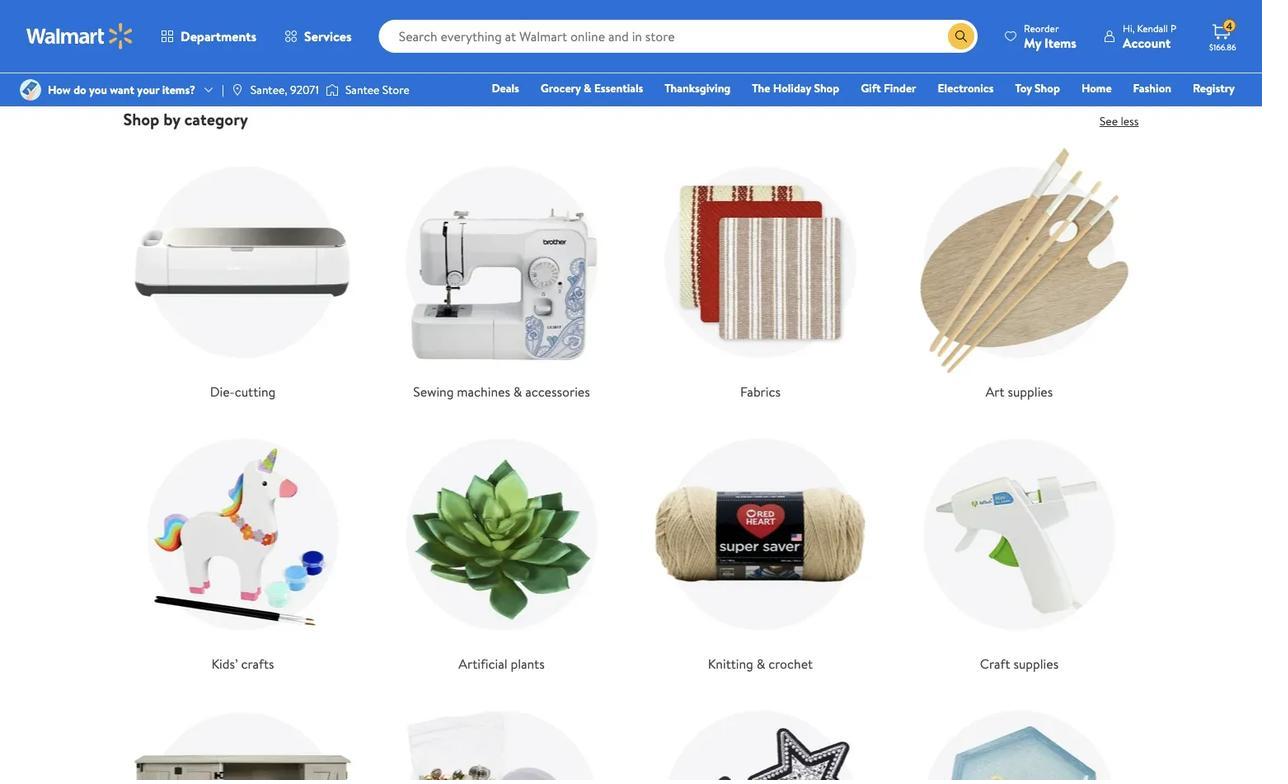 Task type: locate. For each thing, give the bounding box(es) containing it.
artificial plants
[[459, 655, 545, 673]]

supplies for craft supplies
[[1014, 655, 1059, 673]]

die-cutting link
[[123, 143, 362, 402]]

santee
[[345, 82, 380, 98]]

supplies right art on the right
[[1008, 383, 1053, 401]]

die-cutting
[[210, 383, 276, 401]]

departments
[[181, 27, 257, 45]]

1 horizontal spatial  image
[[231, 83, 244, 96]]

cutting
[[235, 383, 276, 401]]

the holiday shop
[[752, 80, 840, 96]]

1 vertical spatial &
[[514, 383, 522, 401]]

services button
[[271, 16, 366, 56]]

grocery & essentials
[[541, 80, 643, 96]]

fashion
[[1133, 80, 1172, 96]]

Walmart Site-Wide search field
[[379, 20, 978, 53]]

 image for how do you want your items?
[[20, 79, 41, 101]]

kids'
[[211, 655, 238, 673]]

walmart image
[[26, 23, 134, 49]]

& left crochet
[[757, 655, 765, 673]]

gift finder link
[[854, 79, 924, 97]]

prices
[[583, 10, 622, 30]]

 image
[[20, 79, 41, 101], [231, 83, 244, 96]]

you
[[89, 82, 107, 98]]

thanksgiving link
[[657, 79, 738, 97]]

shop by category
[[123, 108, 248, 131]]

how
[[48, 82, 71, 98]]

less
[[1121, 113, 1139, 129]]

shop down your
[[123, 108, 160, 131]]

machines
[[457, 383, 510, 401]]

walmart+ link
[[1179, 102, 1243, 120]]

toy shop
[[1015, 80, 1060, 96]]

1 horizontal spatial &
[[584, 80, 592, 96]]

2 vertical spatial &
[[757, 655, 765, 673]]

clear search field text image
[[929, 30, 942, 43]]

santee,
[[251, 82, 288, 98]]

1 vertical spatial supplies
[[1014, 655, 1059, 673]]

on
[[625, 10, 642, 30]]

list
[[113, 129, 1149, 780]]

shop right holiday
[[814, 80, 840, 96]]

craft supplies link
[[900, 415, 1139, 674]]

kids' crafts
[[211, 655, 274, 673]]

finder
[[884, 80, 917, 96]]

0 horizontal spatial &
[[514, 383, 522, 401]]

& for grocery
[[584, 80, 592, 96]]

Search search field
[[379, 20, 978, 53]]

huge home savings. image
[[136, 0, 1126, 88]]

shop now link
[[598, 43, 664, 64]]

0 horizontal spatial  image
[[20, 79, 41, 101]]

& right grocery
[[584, 80, 592, 96]]

by
[[163, 108, 180, 131]]

fabrics
[[740, 383, 781, 401]]

craft supplies
[[980, 655, 1059, 673]]

items?
[[162, 82, 195, 98]]

list containing die-cutting
[[113, 129, 1149, 780]]

&
[[584, 80, 592, 96], [514, 383, 522, 401], [757, 655, 765, 673]]

the holiday shop link
[[745, 79, 847, 97]]

$166.86
[[1210, 41, 1236, 52]]

how do you want your items?
[[48, 82, 195, 98]]

sewing machines & accessories link
[[382, 143, 621, 402]]

knitting & crochet link
[[641, 415, 880, 674]]

sewing
[[413, 383, 454, 401]]

home
[[1082, 80, 1112, 96]]

 image right |
[[231, 83, 244, 96]]

0 vertical spatial &
[[584, 80, 592, 96]]

supplies
[[1008, 383, 1053, 401], [1014, 655, 1059, 673]]

2 horizontal spatial &
[[757, 655, 765, 673]]

craft
[[980, 655, 1011, 673]]

hi, kendall p account
[[1123, 21, 1177, 52]]

supplies right 'craft'
[[1014, 655, 1059, 673]]

|
[[222, 82, 224, 98]]

0 vertical spatial supplies
[[1008, 383, 1053, 401]]

thanksgiving
[[665, 80, 731, 96]]

now
[[634, 43, 664, 64]]

art
[[986, 383, 1005, 401]]

electronics
[[938, 80, 994, 96]]

holiday
[[773, 80, 811, 96]]

kids' crafts link
[[123, 415, 362, 674]]

shop now
[[598, 43, 664, 64]]

& right machines
[[514, 383, 522, 401]]

low prices on top items.
[[554, 10, 709, 30]]

electronics link
[[931, 79, 1001, 97]]

registry one debit
[[1109, 80, 1235, 119]]

see less button
[[1100, 113, 1139, 129]]

sewing machines & accessories
[[413, 383, 590, 401]]

supplies for art supplies
[[1008, 383, 1053, 401]]

 image left how
[[20, 79, 41, 101]]

 image
[[326, 82, 339, 98]]



Task type: describe. For each thing, give the bounding box(es) containing it.
knitting
[[708, 655, 754, 673]]

plants
[[511, 655, 545, 673]]

one debit link
[[1101, 102, 1172, 120]]

crafts
[[241, 655, 274, 673]]

category
[[184, 108, 248, 131]]

santee store
[[345, 82, 410, 98]]

see less
[[1100, 113, 1139, 129]]

toy shop link
[[1008, 79, 1068, 97]]

deals link
[[484, 79, 527, 97]]

shop right the toy
[[1035, 80, 1060, 96]]

accessories
[[525, 383, 590, 401]]

items
[[1045, 33, 1077, 52]]

store
[[382, 82, 410, 98]]

artificial plants link
[[382, 415, 621, 674]]

grocery
[[541, 80, 581, 96]]

hi,
[[1123, 21, 1135, 35]]

art supplies link
[[900, 143, 1139, 402]]

kendall
[[1137, 21, 1168, 35]]

registry link
[[1186, 79, 1243, 97]]

departments button
[[147, 16, 271, 56]]

home link
[[1074, 79, 1119, 97]]

grocery & essentials link
[[533, 79, 651, 97]]

reorder my items
[[1024, 21, 1077, 52]]

santee, 92071
[[251, 82, 319, 98]]

4
[[1227, 19, 1233, 33]]

one
[[1109, 103, 1134, 119]]

your
[[137, 82, 159, 98]]

 image for santee, 92071
[[231, 83, 244, 96]]

the
[[752, 80, 771, 96]]

fabrics link
[[641, 143, 880, 402]]

crochet
[[769, 655, 813, 673]]

fashion link
[[1126, 79, 1179, 97]]

knitting & crochet
[[708, 655, 813, 673]]

toy
[[1015, 80, 1032, 96]]

do
[[74, 82, 86, 98]]

see
[[1100, 113, 1118, 129]]

shop inside "link"
[[814, 80, 840, 96]]

artificial
[[459, 655, 508, 673]]

account
[[1123, 33, 1171, 52]]

registry
[[1193, 80, 1235, 96]]

my
[[1024, 33, 1042, 52]]

items.
[[670, 10, 709, 30]]

p
[[1171, 21, 1177, 35]]

debit
[[1136, 103, 1165, 119]]

92071
[[290, 82, 319, 98]]

reorder
[[1024, 21, 1059, 35]]

& for knitting
[[757, 655, 765, 673]]

want
[[110, 82, 134, 98]]

walmart+
[[1186, 103, 1235, 119]]

services
[[304, 27, 352, 45]]

art supplies
[[986, 383, 1053, 401]]

low
[[554, 10, 580, 30]]

essentials
[[594, 80, 643, 96]]

top
[[645, 10, 667, 30]]

shop up essentials
[[598, 43, 631, 64]]

die-
[[210, 383, 235, 401]]

gift
[[861, 80, 881, 96]]

search icon image
[[955, 30, 968, 43]]

& inside 'link'
[[514, 383, 522, 401]]

gift finder
[[861, 80, 917, 96]]

deals
[[492, 80, 519, 96]]



Task type: vqa. For each thing, say whether or not it's contained in the screenshot.
WHAT
no



